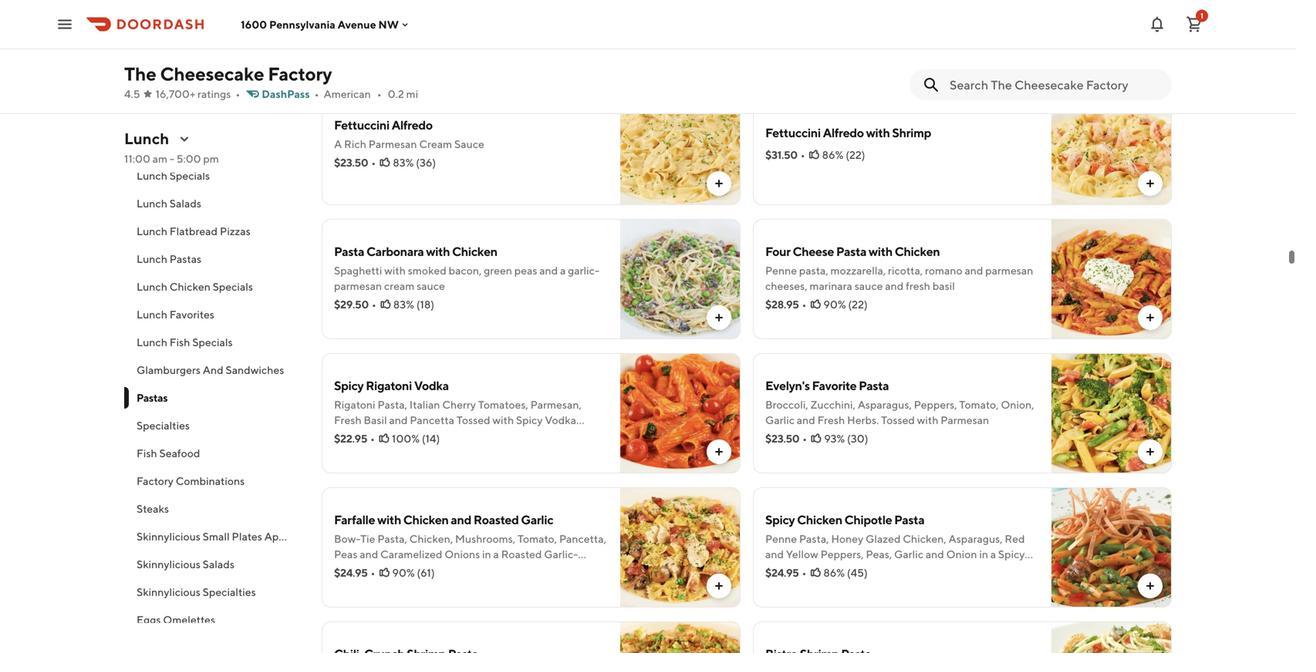 Task type: vqa. For each thing, say whether or not it's contained in the screenshot.
the Chopt
no



Task type: locate. For each thing, give the bounding box(es) containing it.
sauce down smoked
[[417, 280, 445, 292]]

lunch left favorites
[[137, 308, 167, 321]]

chicken inside farfalle with chicken and roasted garlic bow-tie pasta, chicken, mushrooms, tomato, pancetta, peas and caramelized onions in a roasted garlic- parmesan cream sauce
[[403, 513, 449, 527]]

0 horizontal spatial chipotle
[[765, 564, 808, 576]]

• left nw
[[371, 30, 375, 42]]

1 horizontal spatial sauce
[[855, 280, 883, 292]]

chicken, inside farfalle with chicken and roasted garlic bow-tie pasta, chicken, mushrooms, tomato, pancetta, peas and caramelized onions in a roasted garlic- parmesan cream sauce
[[409, 533, 453, 545]]

with up mozzarella,
[[869, 244, 893, 259]]

chicken,
[[377, 0, 421, 8], [409, 533, 453, 545], [903, 533, 946, 545]]

with inside evelyn's favorite pasta broccoli, zucchini, asparagus, peppers, tomato, onion, garlic and fresh herbs. tossed with parmesan
[[917, 414, 939, 427]]

$28.95 •
[[765, 298, 807, 311]]

chipotle
[[845, 513, 892, 527], [765, 564, 808, 576]]

$23.50 for fettuccini
[[334, 156, 368, 169]]

roasted down mushrooms,
[[501, 548, 542, 561]]

spaghetti
[[334, 264, 382, 277]]

• for 86% (45)
[[802, 567, 807, 579]]

1 vertical spatial rigatoni
[[334, 399, 375, 411]]

0 vertical spatial garlic
[[765, 414, 795, 427]]

spicy down red
[[998, 548, 1025, 561]]

asparagus,
[[858, 399, 912, 411], [949, 533, 1003, 545]]

1 horizontal spatial alfredo
[[823, 125, 864, 140]]

specialties down skinnylicious salads button
[[203, 586, 256, 599]]

asparagus, up onion
[[949, 533, 1003, 545]]

salads up lunch flatbread pizzas
[[170, 197, 201, 210]]

1 vertical spatial vodka
[[545, 414, 576, 427]]

add item to cart image for fettuccini alfredo
[[713, 177, 725, 190]]

fish down "lunch favorites"
[[170, 336, 190, 349]]

1 horizontal spatial parmesan
[[985, 264, 1033, 277]]

skinnylicious up skinnylicious specialties
[[137, 558, 201, 571]]

favorite
[[812, 378, 857, 393]]

a left garlic-
[[560, 264, 566, 277]]

11:00
[[124, 152, 150, 165]]

with down mushrooms
[[474, 11, 495, 24]]

lunch inside button
[[137, 308, 167, 321]]

spicy chicken chipotle pasta image
[[1052, 488, 1172, 608]]

• right $31.50
[[801, 149, 805, 161]]

2 skinnylicious from the top
[[137, 558, 201, 571]]

0 horizontal spatial sauce
[[417, 280, 445, 292]]

1 vertical spatial (22)
[[848, 298, 868, 311]]

fresh
[[334, 414, 362, 427], [818, 414, 845, 427]]

skinnylicious specialties
[[137, 586, 256, 599]]

1 vertical spatial specials
[[213, 280, 253, 293]]

$24.95 down yellow
[[765, 567, 799, 579]]

1 horizontal spatial in
[[541, 0, 550, 8]]

cream inside fettuccini alfredo a rich parmesan cream sauce
[[419, 138, 452, 150]]

0 horizontal spatial garlic
[[521, 513, 553, 527]]

0 horizontal spatial fettuccini
[[334, 118, 389, 132]]

chipotle down yellow
[[765, 564, 808, 576]]

0 vertical spatial parmesan
[[985, 264, 1033, 277]]

cream
[[384, 280, 415, 292]]

16,700+
[[156, 88, 195, 100]]

bacon,
[[449, 264, 482, 277]]

fish
[[170, 336, 190, 349], [137, 447, 157, 460]]

1 vertical spatial asparagus,
[[949, 533, 1003, 545]]

specials inside lunch specials button
[[170, 169, 210, 182]]

0 vertical spatial 86%
[[822, 149, 844, 161]]

1 vertical spatial penne
[[765, 264, 797, 277]]

pasta,
[[799, 264, 828, 277]]

chicken
[[452, 244, 497, 259], [895, 244, 940, 259], [170, 280, 211, 293], [403, 513, 449, 527], [797, 513, 842, 527]]

penne inside sautéed chicken, mushrooms and onions in a delicious madeira wine sauce tossed with penne pasta
[[497, 11, 529, 24]]

broccoli,
[[765, 399, 808, 411]]

0 horizontal spatial salads
[[170, 197, 201, 210]]

pasta, inside farfalle with chicken and roasted garlic bow-tie pasta, chicken, mushrooms, tomato, pancetta, peas and caramelized onions in a roasted garlic- parmesan cream sauce
[[377, 533, 407, 545]]

chicken up ricotta,
[[895, 244, 940, 259]]

a left delicious
[[552, 0, 558, 8]]

chicken, up caramelized
[[409, 533, 453, 545]]

chicken, inside spicy chicken chipotle pasta penne pasta, honey glazed chicken, asparagus, red and yellow peppers, peas, garlic and onion in a spicy chipotle parmesan cream sauce
[[903, 533, 946, 545]]

$23.50 • for fettuccini
[[334, 156, 376, 169]]

0 horizontal spatial parmesan
[[334, 280, 382, 292]]

$23.50 • for evelyn's
[[765, 432, 807, 445]]

a inside pasta carbonara with chicken spaghetti with smoked bacon, green peas and a garlic- parmesan cream sauce
[[560, 264, 566, 277]]

a right onion
[[991, 548, 996, 561]]

parmesan inside pasta carbonara with chicken spaghetti with smoked bacon, green peas and a garlic- parmesan cream sauce
[[334, 280, 382, 292]]

1 horizontal spatial fresh
[[818, 414, 845, 427]]

skinnylicious inside button
[[137, 558, 201, 571]]

• for 86% (22)
[[801, 149, 805, 161]]

2 83% from the top
[[393, 298, 414, 311]]

rigatoni
[[366, 378, 412, 393], [334, 399, 375, 411]]

with inside four cheese pasta with chicken penne pasta, mozzarella, ricotta, romano and parmesan cheeses, marinara sauce and fresh basil
[[869, 244, 893, 259]]

2 horizontal spatial garlic
[[894, 548, 924, 561]]

pasta inside spicy chicken chipotle pasta penne pasta, honey glazed chicken, asparagus, red and yellow peppers, peas, garlic and onion in a spicy chipotle parmesan cream sauce
[[894, 513, 925, 527]]

tossed down cherry
[[457, 414, 490, 427]]

pasta inside evelyn's favorite pasta broccoli, zucchini, asparagus, peppers, tomato, onion, garlic and fresh herbs. tossed with parmesan
[[859, 378, 889, 393]]

chicken up caramelized
[[403, 513, 449, 527]]

and down broccoli,
[[797, 414, 815, 427]]

glazed
[[866, 533, 901, 545]]

1 vertical spatial pastas
[[137, 392, 168, 404]]

0 vertical spatial pastas
[[170, 253, 201, 265]]

factory combinations
[[137, 475, 245, 488]]

86% for 86% (45)
[[824, 567, 845, 579]]

0 vertical spatial 83%
[[393, 156, 414, 169]]

2 vertical spatial 90%
[[392, 567, 415, 579]]

0 vertical spatial chipotle
[[845, 513, 892, 527]]

lunch down lunch salads
[[137, 225, 167, 238]]

with inside farfalle with chicken and roasted garlic bow-tie pasta, chicken, mushrooms, tomato, pancetta, peas and caramelized onions in a roasted garlic- parmesan cream sauce
[[377, 513, 401, 527]]

0 vertical spatial 90%
[[392, 30, 415, 42]]

1 vertical spatial onions
[[445, 548, 480, 561]]

lunch for lunch specials
[[137, 169, 167, 182]]

pasta carbonara with chicken spaghetti with smoked bacon, green peas and a garlic- parmesan cream sauce
[[334, 244, 599, 292]]

1 sauce from the left
[[417, 280, 445, 292]]

fettuccini for fettuccini alfredo a rich parmesan cream sauce
[[334, 118, 389, 132]]

0 horizontal spatial fresh
[[334, 414, 362, 427]]

2 vertical spatial garlic
[[894, 548, 924, 561]]

fish left seafood
[[137, 447, 157, 460]]

tomato, up garlic-
[[518, 533, 557, 545]]

the cheesecake factory
[[124, 63, 332, 85]]

1 vertical spatial $23.50 •
[[765, 432, 807, 445]]

skinnylicious down steaks
[[137, 530, 201, 543]]

onions down mushrooms,
[[445, 548, 480, 561]]

onions inside farfalle with chicken and roasted garlic bow-tie pasta, chicken, mushrooms, tomato, pancetta, peas and caramelized onions in a roasted garlic- parmesan cream sauce
[[445, 548, 480, 561]]

garlic right the peas,
[[894, 548, 924, 561]]

86% left (45)
[[824, 567, 845, 579]]

green
[[484, 264, 512, 277]]

parmesan
[[369, 138, 417, 150], [941, 414, 989, 427], [334, 564, 383, 576], [811, 564, 859, 576]]

specialties up fish seafood
[[137, 419, 190, 432]]

1 vertical spatial 86%
[[824, 567, 845, 579]]

alfredo down mi
[[392, 118, 433, 132]]

parmesan down spaghetti
[[334, 280, 382, 292]]

0 vertical spatial fish
[[170, 336, 190, 349]]

93% (30)
[[824, 432, 868, 445]]

90% left (91) at the top left of page
[[392, 30, 415, 42]]

cream down caramelized
[[385, 564, 418, 576]]

$31.50 •
[[765, 149, 805, 161]]

0 horizontal spatial in
[[482, 548, 491, 561]]

in right onion
[[979, 548, 988, 561]]

chipotle up glazed
[[845, 513, 892, 527]]

with up smoked
[[426, 244, 450, 259]]

2 horizontal spatial cream
[[861, 564, 894, 576]]

• down basil
[[370, 432, 375, 445]]

90% for farfalle with chicken and roasted garlic
[[392, 567, 415, 579]]

1600
[[241, 18, 267, 31]]

1 horizontal spatial fish
[[170, 336, 190, 349]]

salads inside 'button'
[[170, 197, 201, 210]]

0 horizontal spatial peppers,
[[821, 548, 864, 561]]

cream down the peas,
[[861, 564, 894, 576]]

in inside sautéed chicken, mushrooms and onions in a delicious madeira wine sauce tossed with penne pasta
[[541, 0, 550, 8]]

fresh down zucchini,
[[818, 414, 845, 427]]

specials down lunch favorites button
[[192, 336, 233, 349]]

fettuccini up $31.50 • on the top right of page
[[765, 125, 821, 140]]

0 vertical spatial asparagus,
[[858, 399, 912, 411]]

4.5
[[124, 88, 140, 100]]

83% for alfredo
[[393, 156, 414, 169]]

a inside farfalle with chicken and roasted garlic bow-tie pasta, chicken, mushrooms, tomato, pancetta, peas and caramelized onions in a roasted garlic- parmesan cream sauce
[[493, 548, 499, 561]]

0 vertical spatial skinnylicious
[[137, 530, 201, 543]]

lunch up glamburgers
[[137, 336, 167, 349]]

in inside spicy chicken chipotle pasta penne pasta, honey glazed chicken, asparagus, red and yellow peppers, peas, garlic and onion in a spicy chipotle parmesan cream sauce
[[979, 548, 988, 561]]

1 vertical spatial 90%
[[824, 298, 846, 311]]

1600 pennsylvania avenue nw button
[[241, 18, 411, 31]]

garlic inside farfalle with chicken and roasted garlic bow-tie pasta, chicken, mushrooms, tomato, pancetta, peas and caramelized onions in a roasted garlic- parmesan cream sauce
[[521, 513, 553, 527]]

$23.50 down the rich
[[334, 156, 368, 169]]

0 horizontal spatial $23.50 •
[[334, 156, 376, 169]]

tossed inside evelyn's favorite pasta broccoli, zucchini, asparagus, peppers, tomato, onion, garlic and fresh herbs. tossed with parmesan
[[881, 414, 915, 427]]

mozzarella,
[[831, 264, 886, 277]]

2 vertical spatial specials
[[192, 336, 233, 349]]

1 vertical spatial parmesan
[[334, 280, 382, 292]]

1 fresh from the left
[[334, 414, 362, 427]]

cream up (36)
[[419, 138, 452, 150]]

90%
[[392, 30, 415, 42], [824, 298, 846, 311], [392, 567, 415, 579]]

in left delicious
[[541, 0, 550, 8]]

chicken up favorites
[[170, 280, 211, 293]]

0 vertical spatial specials
[[170, 169, 210, 182]]

garlic down broccoli,
[[765, 414, 795, 427]]

90% down marinara
[[824, 298, 846, 311]]

with down tomatoes,
[[493, 414, 514, 427]]

pasta, right the tie
[[377, 533, 407, 545]]

0 horizontal spatial $23.50
[[334, 156, 368, 169]]

salads inside button
[[203, 558, 234, 571]]

0 vertical spatial vodka
[[414, 378, 449, 393]]

• down the cheesecake factory
[[236, 88, 240, 100]]

peppers,
[[914, 399, 957, 411], [821, 548, 864, 561]]

spicy rigatoni vodka image
[[620, 353, 741, 474]]

$24.95 for farfalle
[[334, 567, 368, 579]]

• for 90% (22)
[[802, 298, 807, 311]]

garlic up garlic-
[[521, 513, 553, 527]]

2 fresh from the left
[[818, 414, 845, 427]]

add item to cart image
[[713, 43, 725, 56], [1144, 43, 1157, 56], [1144, 177, 1157, 190], [1144, 312, 1157, 324], [713, 446, 725, 458]]

spicy rigatoni vodka rigatoni pasta, italian cherry tomatoes, parmesan, fresh basil and pancetta tossed with spicy vodka sauce.
[[334, 378, 582, 442]]

lunch for lunch fish specials
[[137, 336, 167, 349]]

onions left delicious
[[503, 0, 539, 8]]

garlic
[[765, 414, 795, 427], [521, 513, 553, 527], [894, 548, 924, 561]]

alfredo inside fettuccini alfredo a rich parmesan cream sauce
[[392, 118, 433, 132]]

romano
[[925, 264, 963, 277]]

• right $29.50
[[372, 298, 376, 311]]

pasta, up basil
[[378, 399, 407, 411]]

lunch pastas button
[[124, 245, 303, 273]]

• down the tie
[[371, 567, 375, 579]]

asparagus, inside spicy chicken chipotle pasta penne pasta, honey glazed chicken, asparagus, red and yellow peppers, peas, garlic and onion in a spicy chipotle parmesan cream sauce
[[949, 533, 1003, 545]]

add item to cart image
[[713, 177, 725, 190], [713, 312, 725, 324], [1144, 446, 1157, 458], [713, 580, 725, 593], [1144, 580, 1157, 593]]

1 items, open order cart image
[[1185, 15, 1204, 34]]

chicken up the bacon,
[[452, 244, 497, 259]]

onion,
[[1001, 399, 1034, 411]]

parmesan right romano
[[985, 264, 1033, 277]]

(18)
[[416, 298, 434, 311]]

omelettes
[[163, 614, 215, 627]]

pastas
[[170, 253, 201, 265], [137, 392, 168, 404]]

0 vertical spatial tomato,
[[959, 399, 999, 411]]

with right herbs.
[[917, 414, 939, 427]]

fettuccini inside fettuccini alfredo a rich parmesan cream sauce
[[334, 118, 389, 132]]

1 vertical spatial peppers,
[[821, 548, 864, 561]]

• left 93%
[[803, 432, 807, 445]]

evelyn's
[[765, 378, 810, 393]]

garlic-
[[568, 264, 599, 277]]

tossed inside spicy rigatoni vodka rigatoni pasta, italian cherry tomatoes, parmesan, fresh basil and pancetta tossed with spicy vodka sauce.
[[457, 414, 490, 427]]

(30)
[[847, 432, 868, 445]]

peppers, inside spicy chicken chipotle pasta penne pasta, honey glazed chicken, asparagus, red and yellow peppers, peas, garlic and onion in a spicy chipotle parmesan cream sauce
[[821, 548, 864, 561]]

and right peas
[[539, 264, 558, 277]]

parmesan,
[[531, 399, 582, 411]]

chicken, up the wine on the top left of page
[[377, 0, 421, 8]]

1 vertical spatial $23.50
[[765, 432, 800, 445]]

parmesan inside spicy chicken chipotle pasta penne pasta, honey glazed chicken, asparagus, red and yellow peppers, peas, garlic and onion in a spicy chipotle parmesan cream sauce
[[811, 564, 859, 576]]

1 horizontal spatial asparagus,
[[949, 533, 1003, 545]]

sauce inside pasta carbonara with chicken spaghetti with smoked bacon, green peas and a garlic- parmesan cream sauce
[[417, 280, 445, 292]]

tossed down mushrooms
[[438, 11, 472, 24]]

farfalle with chicken and roasted garlic image
[[620, 488, 741, 608]]

0 vertical spatial (22)
[[846, 149, 865, 161]]

with inside sautéed chicken, mushrooms and onions in a delicious madeira wine sauce tossed with penne pasta
[[474, 11, 495, 24]]

83% left (36)
[[393, 156, 414, 169]]

$24.95 • down the peas
[[334, 567, 375, 579]]

0 vertical spatial salads
[[170, 197, 201, 210]]

1 vertical spatial garlic
[[521, 513, 553, 527]]

and up 100%
[[389, 414, 408, 427]]

garlic inside spicy chicken chipotle pasta penne pasta, honey glazed chicken, asparagus, red and yellow peppers, peas, garlic and onion in a spicy chipotle parmesan cream sauce
[[894, 548, 924, 561]]

red
[[1005, 533, 1025, 545]]

and inside pasta carbonara with chicken spaghetti with smoked bacon, green peas and a garlic- parmesan cream sauce
[[539, 264, 558, 277]]

a down mushrooms,
[[493, 548, 499, 561]]

lunch for lunch
[[124, 130, 169, 148]]

0 vertical spatial $23.50
[[334, 156, 368, 169]]

menus image
[[178, 133, 191, 145]]

1 83% from the top
[[393, 156, 414, 169]]

• for 90% (91)
[[371, 30, 375, 42]]

skinnylicious up eggs omelettes
[[137, 586, 201, 599]]

pasta, inside spicy rigatoni vodka rigatoni pasta, italian cherry tomatoes, parmesan, fresh basil and pancetta tossed with spicy vodka sauce.
[[378, 399, 407, 411]]

•
[[371, 30, 375, 42], [236, 88, 240, 100], [315, 88, 319, 100], [377, 88, 382, 100], [801, 149, 805, 161], [371, 156, 376, 169], [372, 298, 376, 311], [802, 298, 807, 311], [370, 432, 375, 445], [803, 432, 807, 445], [371, 567, 375, 579], [802, 567, 807, 579]]

pasta inside sautéed chicken, mushrooms and onions in a delicious madeira wine sauce tossed with penne pasta
[[531, 11, 558, 24]]

skinnylicious for skinnylicious small plates appetizers
[[137, 530, 201, 543]]

• for 83% (18)
[[372, 298, 376, 311]]

1 horizontal spatial peppers,
[[914, 399, 957, 411]]

specialties
[[137, 419, 190, 432], [203, 586, 256, 599]]

specials inside lunch fish specials button
[[192, 336, 233, 349]]

tossed for spicy rigatoni vodka
[[457, 414, 490, 427]]

1 horizontal spatial cream
[[419, 138, 452, 150]]

asparagus, inside evelyn's favorite pasta broccoli, zucchini, asparagus, peppers, tomato, onion, garlic and fresh herbs. tossed with parmesan
[[858, 399, 912, 411]]

-
[[170, 152, 174, 165]]

2 vertical spatial skinnylicious
[[137, 586, 201, 599]]

lunch inside 'button'
[[137, 197, 167, 210]]

chili-crunch shrimp pasta image
[[620, 622, 741, 654]]

1 horizontal spatial garlic
[[765, 414, 795, 427]]

93%
[[824, 432, 845, 445]]

$24.95 down the peas
[[334, 567, 368, 579]]

(22) down fettuccini alfredo with shrimp
[[846, 149, 865, 161]]

lunch pastas
[[137, 253, 201, 265]]

specials inside lunch chicken specials "button"
[[213, 280, 253, 293]]

0 horizontal spatial onions
[[445, 548, 480, 561]]

fresh up 'sauce.'
[[334, 414, 362, 427]]

vodka
[[414, 378, 449, 393], [545, 414, 576, 427]]

small
[[203, 530, 230, 543]]

2 horizontal spatial in
[[979, 548, 988, 561]]

cream
[[419, 138, 452, 150], [385, 564, 418, 576], [861, 564, 894, 576]]

chicken inside "button"
[[170, 280, 211, 293]]

seafood
[[159, 447, 200, 460]]

83% down "cream"
[[393, 298, 414, 311]]

0 vertical spatial $23.50 •
[[334, 156, 376, 169]]

a inside spicy chicken chipotle pasta penne pasta, honey glazed chicken, asparagus, red and yellow peppers, peas, garlic and onion in a spicy chipotle parmesan cream sauce
[[991, 548, 996, 561]]

a
[[334, 138, 342, 150]]

2 vertical spatial penne
[[765, 533, 797, 545]]

chicken, up onion
[[903, 533, 946, 545]]

chicken inside four cheese pasta with chicken penne pasta, mozzarella, ricotta, romano and parmesan cheeses, marinara sauce and fresh basil
[[895, 244, 940, 259]]

0 horizontal spatial factory
[[137, 475, 174, 488]]

factory combinations button
[[124, 468, 303, 495]]

specials for chicken
[[213, 280, 253, 293]]

and inside evelyn's favorite pasta broccoli, zucchini, asparagus, peppers, tomato, onion, garlic and fresh herbs. tossed with parmesan
[[797, 414, 815, 427]]

$23.50 for evelyn's
[[765, 432, 800, 445]]

1 horizontal spatial $23.50 •
[[765, 432, 807, 445]]

sauce down mozzarella,
[[855, 280, 883, 292]]

0 horizontal spatial cream
[[385, 564, 418, 576]]

1 horizontal spatial factory
[[268, 63, 332, 85]]

• for 90% (61)
[[371, 567, 375, 579]]

0 vertical spatial penne
[[497, 11, 529, 24]]

sauce inside four cheese pasta with chicken penne pasta, mozzarella, ricotta, romano and parmesan cheeses, marinara sauce and fresh basil
[[855, 280, 883, 292]]

(22) for 86% (22)
[[846, 149, 865, 161]]

tossed for evelyn's favorite pasta
[[881, 414, 915, 427]]

chicken inside pasta carbonara with chicken spaghetti with smoked bacon, green peas and a garlic- parmesan cream sauce
[[452, 244, 497, 259]]

1 vertical spatial salads
[[203, 558, 234, 571]]

0 vertical spatial peppers,
[[914, 399, 957, 411]]

lunch inside "button"
[[137, 280, 167, 293]]

pasta
[[531, 11, 558, 24], [334, 244, 364, 259], [836, 244, 867, 259], [859, 378, 889, 393], [894, 513, 925, 527]]

1 vertical spatial tomato,
[[518, 533, 557, 545]]

1 vertical spatial factory
[[137, 475, 174, 488]]

lunch down 'am'
[[137, 169, 167, 182]]

vodka down the parmesan,
[[545, 414, 576, 427]]

lunch down lunch flatbread pizzas
[[137, 253, 167, 265]]

1 horizontal spatial pastas
[[170, 253, 201, 265]]

lunch specials button
[[124, 162, 303, 190]]

pastas down lunch flatbread pizzas
[[170, 253, 201, 265]]

factory up dashpass •
[[268, 63, 332, 85]]

the
[[124, 63, 156, 85]]

1 vertical spatial 83%
[[393, 298, 414, 311]]

0 horizontal spatial alfredo
[[392, 118, 433, 132]]

asparagus, up herbs.
[[858, 399, 912, 411]]

86% for 86% (22)
[[822, 149, 844, 161]]

$24.95 •
[[334, 30, 375, 42], [334, 567, 375, 579], [765, 567, 807, 579]]

$23.50 • down the rich
[[334, 156, 376, 169]]

1 horizontal spatial fettuccini
[[765, 125, 821, 140]]

chicken up honey
[[797, 513, 842, 527]]

sauce inside fettuccini alfredo a rich parmesan cream sauce
[[454, 138, 484, 150]]

86% down fettuccini alfredo with shrimp
[[822, 149, 844, 161]]

0 vertical spatial onions
[[503, 0, 539, 8]]

3 skinnylicious from the top
[[137, 586, 201, 599]]

salads
[[170, 197, 201, 210], [203, 558, 234, 571]]

2 sauce from the left
[[855, 280, 883, 292]]

fettuccini alfredo a rich parmesan cream sauce
[[334, 118, 484, 150]]

(45)
[[847, 567, 868, 579]]

fettuccini alfredo with shrimp image
[[1052, 85, 1172, 205]]

pastas inside 'lunch pastas' button
[[170, 253, 201, 265]]

1 skinnylicious from the top
[[137, 530, 201, 543]]

1 horizontal spatial $23.50
[[765, 432, 800, 445]]

1 horizontal spatial onions
[[503, 0, 539, 8]]

1 horizontal spatial specialties
[[203, 586, 256, 599]]

factory up steaks
[[137, 475, 174, 488]]

pastas down glamburgers
[[137, 392, 168, 404]]

smoked
[[408, 264, 447, 277]]

fresh inside spicy rigatoni vodka rigatoni pasta, italian cherry tomatoes, parmesan, fresh basil and pancetta tossed with spicy vodka sauce.
[[334, 414, 362, 427]]

pasta, up yellow
[[799, 533, 829, 545]]

1 vertical spatial fish
[[137, 447, 157, 460]]

four
[[765, 244, 791, 259]]

1 horizontal spatial salads
[[203, 558, 234, 571]]

salads for skinnylicious salads
[[203, 558, 234, 571]]

0 horizontal spatial specialties
[[137, 419, 190, 432]]

0 horizontal spatial tomato,
[[518, 533, 557, 545]]

caramelized
[[380, 548, 442, 561]]

salads down skinnylicious small plates appetizers button
[[203, 558, 234, 571]]

dashpass
[[262, 88, 310, 100]]

alfredo up 86% (22)
[[823, 125, 864, 140]]

1 vertical spatial skinnylicious
[[137, 558, 201, 571]]

pizzas
[[220, 225, 251, 238]]

mi
[[406, 88, 418, 100]]

lunch chicken specials
[[137, 280, 253, 293]]

lunch down lunch specials
[[137, 197, 167, 210]]

tomato, inside evelyn's favorite pasta broccoli, zucchini, asparagus, peppers, tomato, onion, garlic and fresh herbs. tossed with parmesan
[[959, 399, 999, 411]]

lunch favorites button
[[124, 301, 303, 329]]

combinations
[[176, 475, 245, 488]]

1 horizontal spatial tomato,
[[959, 399, 999, 411]]

tossed right herbs.
[[881, 414, 915, 427]]

0 horizontal spatial asparagus,
[[858, 399, 912, 411]]

farfalle with chicken and roasted garlic bow-tie pasta, chicken, mushrooms, tomato, pancetta, peas and caramelized onions in a roasted garlic- parmesan cream sauce
[[334, 513, 606, 576]]

cream inside farfalle with chicken and roasted garlic bow-tie pasta, chicken, mushrooms, tomato, pancetta, peas and caramelized onions in a roasted garlic- parmesan cream sauce
[[385, 564, 418, 576]]

1 horizontal spatial vodka
[[545, 414, 576, 427]]

garlic-
[[544, 548, 578, 561]]



Task type: describe. For each thing, give the bounding box(es) containing it.
factory inside button
[[137, 475, 174, 488]]

0 vertical spatial specialties
[[137, 419, 190, 432]]

and up mushrooms,
[[451, 513, 471, 527]]

pasta, inside spicy chicken chipotle pasta penne pasta, honey glazed chicken, asparagus, red and yellow peppers, peas, garlic and onion in a spicy chipotle parmesan cream sauce
[[799, 533, 829, 545]]

spicy chicken chipotle pasta penne pasta, honey glazed chicken, asparagus, red and yellow peppers, peas, garlic and onion in a spicy chipotle parmesan cream sauce
[[765, 513, 1025, 576]]

four cheese pasta with chicken image
[[1052, 219, 1172, 339]]

garlic inside evelyn's favorite pasta broccoli, zucchini, asparagus, peppers, tomato, onion, garlic and fresh herbs. tossed with parmesan
[[765, 414, 795, 427]]

86% (22)
[[822, 149, 865, 161]]

$22.95
[[334, 432, 367, 445]]

lunch favorites
[[137, 308, 214, 321]]

and inside sautéed chicken, mushrooms and onions in a delicious madeira wine sauce tossed with penne pasta
[[483, 0, 501, 8]]

ratings
[[197, 88, 231, 100]]

specials for fish
[[192, 336, 233, 349]]

0.2
[[388, 88, 404, 100]]

peppers, inside evelyn's favorite pasta broccoli, zucchini, asparagus, peppers, tomato, onion, garlic and fresh herbs. tossed with parmesan
[[914, 399, 957, 411]]

and down ricotta,
[[885, 280, 904, 292]]

sauce inside spicy chicken chipotle pasta penne pasta, honey glazed chicken, asparagus, red and yellow peppers, peas, garlic and onion in a spicy chipotle parmesan cream sauce
[[896, 564, 926, 576]]

peas,
[[866, 548, 892, 561]]

lunch chicken specials button
[[124, 273, 303, 301]]

skinnylicious salads
[[137, 558, 234, 571]]

with inside spicy rigatoni vodka rigatoni pasta, italian cherry tomatoes, parmesan, fresh basil and pancetta tossed with spicy vodka sauce.
[[493, 414, 514, 427]]

american
[[324, 88, 371, 100]]

$22.95 •
[[334, 432, 375, 445]]

madeira
[[334, 11, 375, 24]]

spicy up yellow
[[765, 513, 795, 527]]

(22) for 90% (22)
[[848, 298, 868, 311]]

fresh inside evelyn's favorite pasta broccoli, zucchini, asparagus, peppers, tomato, onion, garlic and fresh herbs. tossed with parmesan
[[818, 414, 845, 427]]

steaks
[[137, 503, 169, 515]]

lunch fish specials button
[[124, 329, 303, 356]]

spicy up 'sauce.'
[[334, 378, 364, 393]]

sauce.
[[334, 429, 367, 442]]

and left yellow
[[765, 548, 784, 561]]

sauce inside sautéed chicken, mushrooms and onions in a delicious madeira wine sauce tossed with penne pasta
[[406, 11, 436, 24]]

with up "cream"
[[384, 264, 406, 277]]

and right romano
[[965, 264, 983, 277]]

alfredo for shrimp
[[823, 125, 864, 140]]

fettuccini for fettuccini alfredo with shrimp
[[765, 125, 821, 140]]

and
[[203, 364, 223, 377]]

eggs omelettes button
[[124, 606, 303, 634]]

zucchini,
[[811, 399, 856, 411]]

100%
[[392, 432, 420, 445]]

add item to cart image for spicy rigatoni vodka
[[713, 446, 725, 458]]

lunch fish specials
[[137, 336, 233, 349]]

farfalle
[[334, 513, 375, 527]]

83% (18)
[[393, 298, 434, 311]]

lunch for lunch salads
[[137, 197, 167, 210]]

skinnylicious specialties button
[[124, 579, 303, 606]]

and left onion
[[926, 548, 944, 561]]

with left shrimp
[[866, 125, 890, 140]]

5:00
[[176, 152, 201, 165]]

add item to cart image for fettuccini alfredo with shrimp
[[1144, 177, 1157, 190]]

lunch for lunch favorites
[[137, 308, 167, 321]]

pasta inside pasta carbonara with chicken spaghetti with smoked bacon, green peas and a garlic- parmesan cream sauce
[[334, 244, 364, 259]]

cheeses,
[[765, 280, 808, 292]]

(36)
[[416, 156, 436, 169]]

tossed inside sautéed chicken, mushrooms and onions in a delicious madeira wine sauce tossed with penne pasta
[[438, 11, 472, 24]]

cream inside spicy chicken chipotle pasta penne pasta, honey glazed chicken, asparagus, red and yellow peppers, peas, garlic and onion in a spicy chipotle parmesan cream sauce
[[861, 564, 894, 576]]

marinara
[[810, 280, 853, 292]]

and inside spicy rigatoni vodka rigatoni pasta, italian cherry tomatoes, parmesan, fresh basil and pancetta tossed with spicy vodka sauce.
[[389, 414, 408, 427]]

add item to cart image for evelyn's favorite pasta
[[1144, 446, 1157, 458]]

chicken inside spicy chicken chipotle pasta penne pasta, honey glazed chicken, asparagus, red and yellow peppers, peas, garlic and onion in a spicy chipotle parmesan cream sauce
[[797, 513, 842, 527]]

1 vertical spatial specialties
[[203, 586, 256, 599]]

italian
[[410, 399, 440, 411]]

tomato, inside farfalle with chicken and roasted garlic bow-tie pasta, chicken, mushrooms, tomato, pancetta, peas and caramelized onions in a roasted garlic- parmesan cream sauce
[[518, 533, 557, 545]]

Item Search search field
[[950, 76, 1160, 93]]

parmesan inside farfalle with chicken and roasted garlic bow-tie pasta, chicken, mushrooms, tomato, pancetta, peas and caramelized onions in a roasted garlic- parmesan cream sauce
[[334, 564, 383, 576]]

90% (61)
[[392, 567, 435, 579]]

add item to cart image for four cheese pasta with chicken
[[1144, 312, 1157, 324]]

$24.95 • for spicy
[[765, 567, 807, 579]]

carbonara
[[366, 244, 424, 259]]

mushrooms
[[423, 0, 481, 8]]

basil
[[364, 414, 387, 427]]

0 horizontal spatial pastas
[[137, 392, 168, 404]]

parmesan inside four cheese pasta with chicken penne pasta, mozzarella, ricotta, romano and parmesan cheeses, marinara sauce and fresh basil
[[985, 264, 1033, 277]]

tomatoes,
[[478, 399, 528, 411]]

chicken, inside sautéed chicken, mushrooms and onions in a delicious madeira wine sauce tossed with penne pasta
[[377, 0, 421, 8]]

pasta da vinci image
[[620, 0, 741, 71]]

$24.95 • down "madeira"
[[334, 30, 375, 42]]

basil
[[933, 280, 955, 292]]

parmesan inside fettuccini alfredo a rich parmesan cream sauce
[[369, 138, 417, 150]]

• for 83% (36)
[[371, 156, 376, 169]]

0 vertical spatial factory
[[268, 63, 332, 85]]

skinnylicious for skinnylicious specialties
[[137, 586, 201, 599]]

(61)
[[417, 567, 435, 579]]

$24.95 down "madeira"
[[334, 30, 368, 42]]

plates
[[232, 530, 262, 543]]

lunch salads
[[137, 197, 201, 210]]

sauce inside farfalle with chicken and roasted garlic bow-tie pasta, chicken, mushrooms, tomato, pancetta, peas and caramelized onions in a roasted garlic- parmesan cream sauce
[[420, 564, 450, 576]]

notification bell image
[[1148, 15, 1167, 34]]

• for 100% (14)
[[370, 432, 375, 445]]

bow-
[[334, 533, 360, 545]]

steaks button
[[124, 495, 303, 523]]

penne inside spicy chicken chipotle pasta penne pasta, honey glazed chicken, asparagus, red and yellow peppers, peas, garlic and onion in a spicy chipotle parmesan cream sauce
[[765, 533, 797, 545]]

(91)
[[417, 30, 435, 42]]

cherry
[[442, 399, 476, 411]]

11:00 am - 5:00 pm
[[124, 152, 219, 165]]

skinnylicious for skinnylicious salads
[[137, 558, 201, 571]]

lunch for lunch pastas
[[137, 253, 167, 265]]

skinnylicious salads button
[[124, 551, 303, 579]]

86% (45)
[[824, 567, 868, 579]]

sandwiches
[[226, 364, 284, 377]]

shrimp
[[892, 125, 931, 140]]

sautéed chicken, mushrooms and onions in a delicious madeira wine sauce tossed with penne pasta
[[334, 0, 605, 24]]

glamburgers and sandwiches button
[[124, 356, 303, 384]]

(14)
[[422, 432, 440, 445]]

eggs
[[137, 614, 161, 627]]

alfredo for rich
[[392, 118, 433, 132]]

salads for lunch salads
[[170, 197, 201, 210]]

peas
[[334, 548, 358, 561]]

83% (36)
[[393, 156, 436, 169]]

add item to cart image for farfalle with chicken and roasted garlic
[[713, 580, 725, 593]]

$24.95 • for farfalle
[[334, 567, 375, 579]]

tomato basil pasta image
[[1052, 0, 1172, 71]]

• left 0.2
[[377, 88, 382, 100]]

fettuccini alfredo image
[[620, 85, 741, 205]]

90% for four cheese pasta with chicken
[[824, 298, 846, 311]]

rich
[[344, 138, 366, 150]]

0 vertical spatial roasted
[[474, 513, 519, 527]]

peas
[[514, 264, 537, 277]]

penne inside four cheese pasta with chicken penne pasta, mozzarella, ricotta, romano and parmesan cheeses, marinara sauce and fresh basil
[[765, 264, 797, 277]]

spicy down tomatoes,
[[516, 414, 543, 427]]

evelyn's favorite pasta broccoli, zucchini, asparagus, peppers, tomato, onion, garlic and fresh herbs. tossed with parmesan
[[765, 378, 1034, 427]]

four cheese pasta with chicken penne pasta, mozzarella, ricotta, romano and parmesan cheeses, marinara sauce and fresh basil
[[765, 244, 1033, 292]]

fish seafood button
[[124, 440, 303, 468]]

0 horizontal spatial fish
[[137, 447, 157, 460]]

lunch flatbread pizzas
[[137, 225, 251, 238]]

evelyn's favorite pasta image
[[1052, 353, 1172, 474]]

sautéed
[[334, 0, 375, 8]]

add item to cart image for pasta carbonara with chicken
[[713, 312, 725, 324]]

lunch specials
[[137, 169, 210, 182]]

lunch for lunch chicken specials
[[137, 280, 167, 293]]

mushrooms,
[[455, 533, 515, 545]]

pancetta
[[410, 414, 454, 427]]

am
[[153, 152, 167, 165]]

83% for carbonara
[[393, 298, 414, 311]]

add item to cart image for spicy chicken chipotle pasta
[[1144, 580, 1157, 593]]

0 vertical spatial rigatoni
[[366, 378, 412, 393]]

pancetta,
[[559, 533, 606, 545]]

onion
[[946, 548, 977, 561]]

1 horizontal spatial chipotle
[[845, 513, 892, 527]]

bistro shrimp pasta image
[[1052, 622, 1172, 654]]

open menu image
[[56, 15, 74, 34]]

• for 93% (30)
[[803, 432, 807, 445]]

1 vertical spatial chipotle
[[765, 564, 808, 576]]

$24.95 for spicy
[[765, 567, 799, 579]]

pasta carbonara with chicken image
[[620, 219, 741, 339]]

a inside sautéed chicken, mushrooms and onions in a delicious madeira wine sauce tossed with penne pasta
[[552, 0, 558, 8]]

in inside farfalle with chicken and roasted garlic bow-tie pasta, chicken, mushrooms, tomato, pancetta, peas and caramelized onions in a roasted garlic- parmesan cream sauce
[[482, 548, 491, 561]]

delicious
[[560, 0, 605, 8]]

0 horizontal spatial vodka
[[414, 378, 449, 393]]

parmesan inside evelyn's favorite pasta broccoli, zucchini, asparagus, peppers, tomato, onion, garlic and fresh herbs. tossed with parmesan
[[941, 414, 989, 427]]

favorites
[[170, 308, 214, 321]]

ricotta,
[[888, 264, 923, 277]]

pasta inside four cheese pasta with chicken penne pasta, mozzarella, ricotta, romano and parmesan cheeses, marinara sauce and fresh basil
[[836, 244, 867, 259]]

and down the tie
[[360, 548, 378, 561]]

$31.50
[[765, 149, 798, 161]]

eggs omelettes
[[137, 614, 215, 627]]

onions inside sautéed chicken, mushrooms and onions in a delicious madeira wine sauce tossed with penne pasta
[[503, 0, 539, 8]]

herbs.
[[847, 414, 879, 427]]

cheese
[[793, 244, 834, 259]]

lunch for lunch flatbread pizzas
[[137, 225, 167, 238]]

• left the american
[[315, 88, 319, 100]]

1 vertical spatial roasted
[[501, 548, 542, 561]]

lunch salads button
[[124, 190, 303, 218]]

wine
[[377, 11, 403, 24]]



